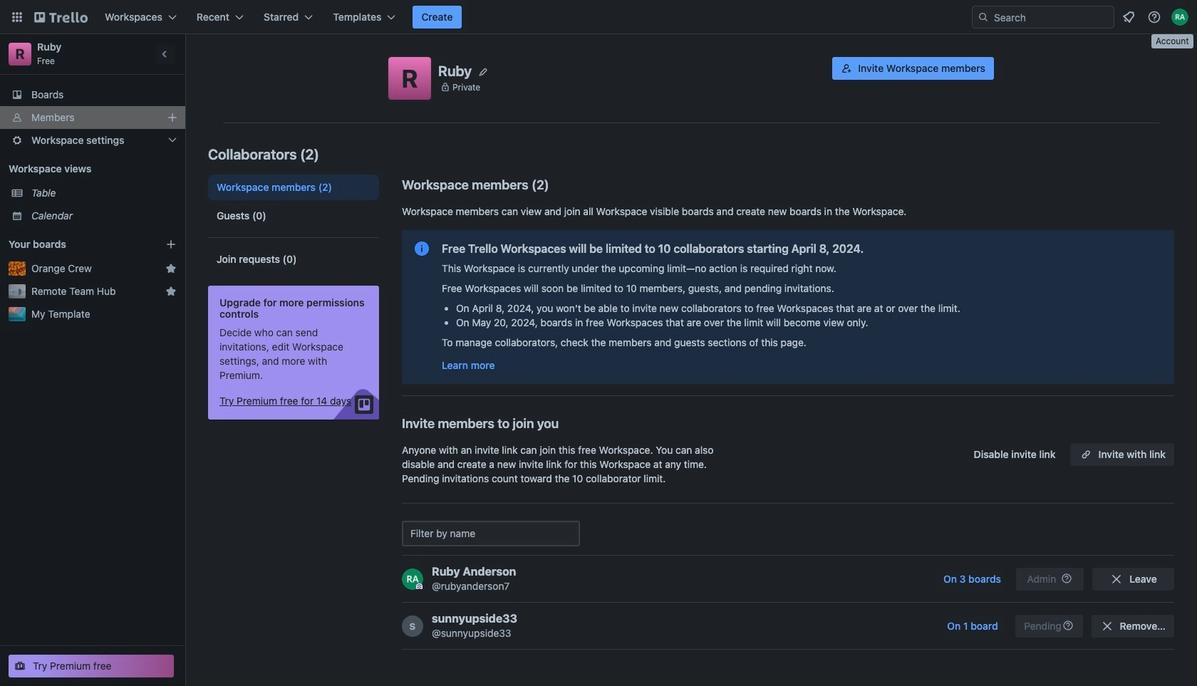 Task type: vqa. For each thing, say whether or not it's contained in the screenshot.
top Click to unstar this board. It will be removed from your starred list. image
no



Task type: locate. For each thing, give the bounding box(es) containing it.
tooltip
[[1152, 34, 1193, 48]]

1 vertical spatial starred icon image
[[165, 286, 177, 297]]

open information menu image
[[1147, 10, 1162, 24]]

starred icon image
[[165, 263, 177, 274], [165, 286, 177, 297]]

0 vertical spatial starred icon image
[[165, 263, 177, 274]]

sunnyupside33 (sunnyupside33) image
[[402, 615, 423, 637]]

2 starred icon image from the top
[[165, 286, 177, 297]]



Task type: describe. For each thing, give the bounding box(es) containing it.
1 starred icon image from the top
[[165, 263, 177, 274]]

search image
[[978, 11, 989, 23]]

primary element
[[0, 0, 1197, 34]]

ruby anderson (rubyanderson7) image
[[1172, 9, 1189, 26]]

back to home image
[[34, 6, 88, 29]]

workspace navigation collapse icon image
[[155, 44, 175, 64]]

your boards with 3 items element
[[9, 236, 144, 253]]

Search field
[[989, 7, 1114, 27]]

Filter by name text field
[[402, 521, 580, 547]]

add board image
[[165, 239, 177, 250]]

ruby anderson (rubyanderson7) image
[[402, 568, 423, 590]]

0 notifications image
[[1120, 9, 1137, 26]]



